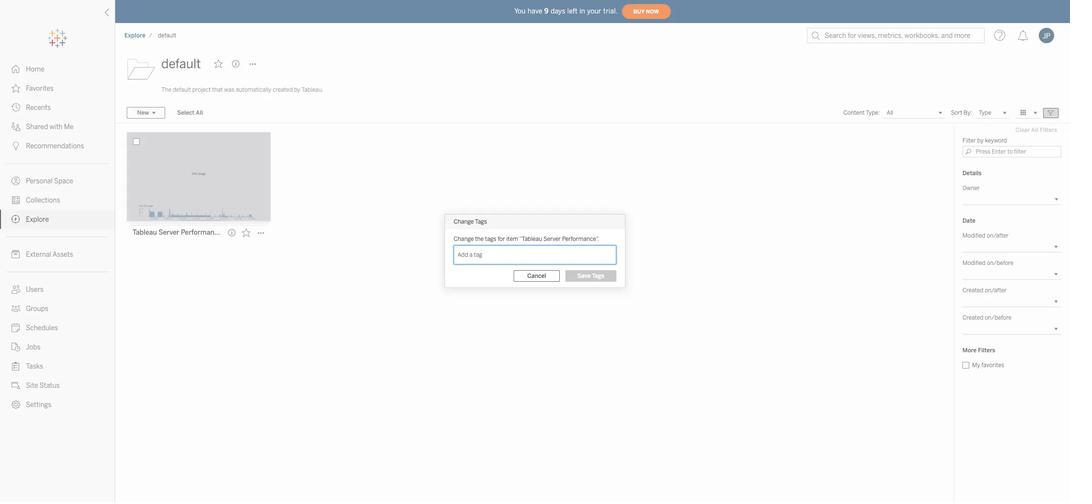 Task type: describe. For each thing, give the bounding box(es) containing it.
select all
[[177, 110, 203, 116]]

more filters
[[963, 347, 996, 354]]

site
[[26, 382, 38, 390]]

the default project that was automatically created by tableau.
[[161, 86, 324, 93]]

personal space
[[26, 177, 73, 185]]

by text only_f5he34f image for settings
[[12, 401, 20, 409]]

select all button
[[171, 107, 209, 119]]

1 vertical spatial by
[[978, 137, 984, 144]]

change tags
[[454, 219, 487, 225]]

collections link
[[0, 191, 115, 210]]

with
[[50, 123, 63, 131]]

you
[[515, 7, 526, 15]]

explore for explore
[[26, 216, 49, 224]]

clear all filters
[[1016, 127, 1058, 134]]

default element
[[155, 32, 179, 39]]

0 vertical spatial default
[[158, 32, 176, 39]]

by text only_f5he34f image for collections
[[12, 196, 20, 205]]

external
[[26, 251, 51, 259]]

by text only_f5he34f image for site status
[[12, 381, 20, 390]]

personal
[[26, 177, 53, 185]]

1 vertical spatial filters
[[979, 347, 996, 354]]

sort
[[951, 110, 963, 116]]

by text only_f5he34f image for home
[[12, 65, 20, 73]]

1 vertical spatial default
[[161, 56, 201, 72]]

explore /
[[124, 32, 152, 39]]

status
[[39, 382, 60, 390]]

your
[[587, 7, 602, 15]]

that
[[212, 86, 223, 93]]

2 vertical spatial default
[[173, 86, 191, 93]]

site status link
[[0, 376, 115, 395]]

buy now button
[[622, 4, 671, 19]]

users link
[[0, 280, 115, 299]]

created for created on/before
[[963, 315, 984, 321]]

assets
[[53, 251, 73, 259]]

new button
[[127, 107, 165, 119]]

schedules link
[[0, 318, 115, 338]]

server inside change tags dialog
[[544, 236, 561, 243]]

"tableau
[[519, 236, 542, 243]]

change tags dialog
[[445, 215, 625, 288]]

you have 9 days left in your trial.
[[515, 7, 618, 15]]

by:
[[964, 110, 973, 116]]

change the tags for item "tableau server performance". list box
[[454, 245, 617, 265]]

by text only_f5he34f image for groups
[[12, 305, 20, 313]]

recommendations
[[26, 142, 84, 150]]

new
[[137, 110, 149, 116]]

for
[[498, 236, 505, 243]]

home link
[[0, 60, 115, 79]]

performance
[[181, 229, 222, 237]]

in
[[580, 7, 586, 15]]

by text only_f5he34f image for personal space
[[12, 177, 20, 185]]

tableau
[[133, 229, 157, 237]]

0 horizontal spatial server
[[159, 229, 179, 237]]

9
[[545, 7, 549, 15]]

buy now
[[634, 8, 659, 15]]

have
[[528, 7, 543, 15]]

now
[[646, 8, 659, 15]]

performance".
[[562, 236, 599, 243]]

content
[[844, 110, 865, 116]]

clear
[[1016, 127, 1030, 134]]

cancel button
[[514, 270, 560, 282]]

home
[[26, 65, 45, 73]]

owner
[[963, 185, 980, 192]]

change for change the tags for item "tableau server performance".
[[454, 236, 474, 243]]

tableau.
[[302, 86, 324, 93]]

shared with me
[[26, 123, 74, 131]]

tasks link
[[0, 357, 115, 376]]

recents
[[26, 104, 51, 112]]

on/after for modified on/after
[[987, 232, 1009, 239]]

more
[[963, 347, 977, 354]]

change for change tags
[[454, 219, 474, 225]]

filter by keyword
[[963, 137, 1008, 144]]

schedules
[[26, 324, 58, 332]]

recommendations link
[[0, 136, 115, 156]]

by text only_f5he34f image for shared with me
[[12, 122, 20, 131]]

modified for modified on/before
[[963, 260, 986, 267]]

buy
[[634, 8, 645, 15]]

tasks
[[26, 363, 43, 371]]

my
[[973, 362, 981, 369]]

me
[[64, 123, 74, 131]]

collections
[[26, 196, 60, 205]]

modified on/after
[[963, 232, 1009, 239]]

recents link
[[0, 98, 115, 117]]

Filter by keyword text field
[[963, 146, 1062, 158]]

site status
[[26, 382, 60, 390]]

the
[[475, 236, 484, 243]]

favorites
[[26, 85, 54, 93]]

by text only_f5he34f image for tasks
[[12, 362, 20, 371]]

tags for change tags
[[475, 219, 487, 225]]



Task type: vqa. For each thing, say whether or not it's contained in the screenshot.
Clear All Filters button
yes



Task type: locate. For each thing, give the bounding box(es) containing it.
details
[[963, 170, 982, 177]]

save tags button
[[566, 270, 617, 282]]

1 vertical spatial explore link
[[0, 210, 115, 229]]

1 vertical spatial modified
[[963, 260, 986, 267]]

by text only_f5he34f image inside home link
[[12, 65, 20, 73]]

all for select
[[196, 110, 203, 116]]

0 horizontal spatial filters
[[979, 347, 996, 354]]

all right select
[[196, 110, 203, 116]]

by text only_f5he34f image inside favorites link
[[12, 84, 20, 93]]

default up the
[[161, 56, 201, 72]]

tags
[[475, 219, 487, 225], [592, 273, 605, 280]]

filters up my favorites
[[979, 347, 996, 354]]

server right "tableau
[[544, 236, 561, 243]]

on/after down modified on/before
[[985, 287, 1007, 294]]

all right 'clear'
[[1032, 127, 1039, 134]]

project
[[192, 86, 211, 93]]

by text only_f5he34f image left site
[[12, 381, 20, 390]]

automatically
[[236, 86, 272, 93]]

0 vertical spatial change
[[454, 219, 474, 225]]

on/after
[[987, 232, 1009, 239], [985, 287, 1007, 294]]

0 vertical spatial by
[[294, 86, 301, 93]]

2 change from the top
[[454, 236, 474, 243]]

jobs
[[26, 343, 40, 352]]

on/before for modified on/before
[[987, 260, 1014, 267]]

1 vertical spatial all
[[1032, 127, 1039, 134]]

3 by text only_f5he34f image from the top
[[12, 122, 20, 131]]

select
[[177, 110, 195, 116]]

favorites
[[982, 362, 1005, 369]]

by text only_f5he34f image left "favorites"
[[12, 84, 20, 93]]

on/after up modified on/before
[[987, 232, 1009, 239]]

by text only_f5he34f image inside schedules link
[[12, 324, 20, 332]]

by text only_f5he34f image left shared
[[12, 122, 20, 131]]

server right the tableau
[[159, 229, 179, 237]]

main navigation. press the up and down arrow keys to access links. element
[[0, 60, 115, 415]]

type:
[[866, 110, 880, 116]]

5 by text only_f5he34f image from the top
[[12, 324, 20, 332]]

on/before for created on/before
[[985, 315, 1012, 321]]

by text only_f5he34f image left tasks
[[12, 362, 20, 371]]

0 horizontal spatial all
[[196, 110, 203, 116]]

filters right 'clear'
[[1040, 127, 1058, 134]]

on/after for created on/after
[[985, 287, 1007, 294]]

by text only_f5he34f image for users
[[12, 285, 20, 294]]

1 change from the top
[[454, 219, 474, 225]]

3 by text only_f5he34f image from the top
[[12, 196, 20, 205]]

0 vertical spatial explore link
[[124, 32, 146, 39]]

1 vertical spatial explore
[[26, 216, 49, 224]]

cancel
[[528, 273, 546, 280]]

personal space link
[[0, 171, 115, 191]]

2 modified from the top
[[963, 260, 986, 267]]

by text only_f5he34f image inside collections link
[[12, 196, 20, 205]]

1 horizontal spatial all
[[1032, 127, 1039, 134]]

by text only_f5he34f image for favorites
[[12, 84, 20, 93]]

by text only_f5he34f image for external assets
[[12, 250, 20, 259]]

tags inside button
[[592, 273, 605, 280]]

by text only_f5he34f image inside the personal space link
[[12, 177, 20, 185]]

created on/after
[[963, 287, 1007, 294]]

trial.
[[604, 7, 618, 15]]

default right the
[[173, 86, 191, 93]]

0 vertical spatial all
[[196, 110, 203, 116]]

by right filter
[[978, 137, 984, 144]]

settings
[[26, 401, 51, 409]]

1 horizontal spatial server
[[544, 236, 561, 243]]

1 vertical spatial created
[[963, 315, 984, 321]]

explore left /
[[124, 32, 146, 39]]

space
[[54, 177, 73, 185]]

by text only_f5he34f image for jobs
[[12, 343, 20, 352]]

shared with me link
[[0, 117, 115, 136]]

created down created on/after
[[963, 315, 984, 321]]

created
[[273, 86, 293, 93]]

content type:
[[844, 110, 880, 116]]

1 created from the top
[[963, 287, 984, 294]]

by text only_f5he34f image left 'home'
[[12, 65, 20, 73]]

by text only_f5he34f image inside tasks "link"
[[12, 362, 20, 371]]

0 vertical spatial filters
[[1040, 127, 1058, 134]]

explore
[[124, 32, 146, 39], [26, 216, 49, 224]]

created
[[963, 287, 984, 294], [963, 315, 984, 321]]

by text only_f5he34f image inside external assets link
[[12, 250, 20, 259]]

explore link down collections
[[0, 210, 115, 229]]

1 vertical spatial on/before
[[985, 315, 1012, 321]]

tags up 'the' at the top left
[[475, 219, 487, 225]]

6 by text only_f5he34f image from the top
[[12, 285, 20, 294]]

days
[[551, 7, 566, 15]]

explore down collections
[[26, 216, 49, 224]]

groups
[[26, 305, 48, 313]]

1 by text only_f5he34f image from the top
[[12, 65, 20, 73]]

7 by text only_f5he34f image from the top
[[12, 362, 20, 371]]

0 horizontal spatial by
[[294, 86, 301, 93]]

item
[[507, 236, 518, 243]]

users
[[26, 286, 44, 294]]

filters inside button
[[1040, 127, 1058, 134]]

jobs link
[[0, 338, 115, 357]]

6 by text only_f5he34f image from the top
[[12, 343, 20, 352]]

tableau server performance
[[133, 229, 222, 237]]

modified up created on/after
[[963, 260, 986, 267]]

the
[[161, 86, 171, 93]]

by text only_f5he34f image inside users link
[[12, 285, 20, 294]]

0 horizontal spatial explore link
[[0, 210, 115, 229]]

by text only_f5he34f image inside 'site status' link
[[12, 381, 20, 390]]

modified down date
[[963, 232, 986, 239]]

by text only_f5he34f image inside shared with me link
[[12, 122, 20, 131]]

explore for explore /
[[124, 32, 146, 39]]

my favorites
[[973, 362, 1005, 369]]

by text only_f5he34f image
[[12, 103, 20, 112], [12, 177, 20, 185], [12, 196, 20, 205], [12, 215, 20, 224], [12, 250, 20, 259], [12, 285, 20, 294], [12, 305, 20, 313], [12, 401, 20, 409]]

explore inside main navigation. press the up and down arrow keys to access links. element
[[26, 216, 49, 224]]

by
[[294, 86, 301, 93], [978, 137, 984, 144]]

1 horizontal spatial explore link
[[124, 32, 146, 39]]

5 by text only_f5he34f image from the top
[[12, 250, 20, 259]]

by text only_f5he34f image inside jobs link
[[12, 343, 20, 352]]

save
[[578, 273, 591, 280]]

external assets
[[26, 251, 73, 259]]

1 horizontal spatial tags
[[592, 273, 605, 280]]

tags right "save"
[[592, 273, 605, 280]]

favorites link
[[0, 79, 115, 98]]

1 vertical spatial change
[[454, 236, 474, 243]]

default
[[158, 32, 176, 39], [161, 56, 201, 72], [173, 86, 191, 93]]

clear all filters button
[[1012, 124, 1062, 136]]

by right created at left
[[294, 86, 301, 93]]

by text only_f5he34f image inside recents link
[[12, 103, 20, 112]]

0 vertical spatial on/before
[[987, 260, 1014, 267]]

1 modified from the top
[[963, 232, 986, 239]]

by text only_f5he34f image inside groups link
[[12, 305, 20, 313]]

by text only_f5he34f image for explore
[[12, 215, 20, 224]]

settings link
[[0, 395, 115, 415]]

modified for modified on/after
[[963, 232, 986, 239]]

filters
[[1040, 127, 1058, 134], [979, 347, 996, 354]]

0 horizontal spatial tags
[[475, 219, 487, 225]]

explore link left /
[[124, 32, 146, 39]]

shared
[[26, 123, 48, 131]]

1 horizontal spatial explore
[[124, 32, 146, 39]]

7 by text only_f5he34f image from the top
[[12, 305, 20, 313]]

by text only_f5he34f image inside "settings" link
[[12, 401, 20, 409]]

navigation panel element
[[0, 29, 115, 415]]

on/before down modified on/after
[[987, 260, 1014, 267]]

left
[[568, 7, 578, 15]]

by text only_f5he34f image inside recommendations "link"
[[12, 142, 20, 150]]

2 created from the top
[[963, 315, 984, 321]]

save tags
[[578, 273, 605, 280]]

0 vertical spatial on/after
[[987, 232, 1009, 239]]

keyword
[[985, 137, 1008, 144]]

1 vertical spatial tags
[[592, 273, 605, 280]]

by text only_f5he34f image inside explore link
[[12, 215, 20, 224]]

explore link
[[124, 32, 146, 39], [0, 210, 115, 229]]

external assets link
[[0, 245, 115, 264]]

default right /
[[158, 32, 176, 39]]

0 vertical spatial tags
[[475, 219, 487, 225]]

created for created on/after
[[963, 287, 984, 294]]

created up "created on/before"
[[963, 287, 984, 294]]

by text only_f5he34f image for recommendations
[[12, 142, 20, 150]]

8 by text only_f5he34f image from the top
[[12, 381, 20, 390]]

0 vertical spatial modified
[[963, 232, 986, 239]]

all for clear
[[1032, 127, 1039, 134]]

/
[[149, 32, 152, 39]]

4 by text only_f5he34f image from the top
[[12, 215, 20, 224]]

was
[[224, 86, 235, 93]]

1 horizontal spatial by
[[978, 137, 984, 144]]

by text only_f5he34f image
[[12, 65, 20, 73], [12, 84, 20, 93], [12, 122, 20, 131], [12, 142, 20, 150], [12, 324, 20, 332], [12, 343, 20, 352], [12, 362, 20, 371], [12, 381, 20, 390]]

project image
[[127, 54, 156, 83]]

sort by:
[[951, 110, 973, 116]]

tags
[[485, 236, 497, 243]]

by text only_f5he34f image for recents
[[12, 103, 20, 112]]

8 by text only_f5he34f image from the top
[[12, 401, 20, 409]]

1 by text only_f5he34f image from the top
[[12, 103, 20, 112]]

by text only_f5he34f image left recommendations
[[12, 142, 20, 150]]

filter
[[963, 137, 977, 144]]

1 vertical spatial on/after
[[985, 287, 1007, 294]]

1 horizontal spatial filters
[[1040, 127, 1058, 134]]

server
[[159, 229, 179, 237], [544, 236, 561, 243]]

modified on/before
[[963, 260, 1014, 267]]

2 by text only_f5he34f image from the top
[[12, 177, 20, 185]]

by text only_f5he34f image left jobs
[[12, 343, 20, 352]]

0 vertical spatial created
[[963, 287, 984, 294]]

4 by text only_f5he34f image from the top
[[12, 142, 20, 150]]

date
[[963, 218, 976, 224]]

modified
[[963, 232, 986, 239], [963, 260, 986, 267]]

tags for save tags
[[592, 273, 605, 280]]

by text only_f5he34f image left the schedules
[[12, 324, 20, 332]]

created on/before
[[963, 315, 1012, 321]]

0 horizontal spatial explore
[[26, 216, 49, 224]]

on/before down created on/after
[[985, 315, 1012, 321]]

groups link
[[0, 299, 115, 318]]

by text only_f5he34f image for schedules
[[12, 324, 20, 332]]

0 vertical spatial explore
[[124, 32, 146, 39]]

2 by text only_f5he34f image from the top
[[12, 84, 20, 93]]

change the tags for item "tableau server performance".
[[454, 236, 599, 243]]



